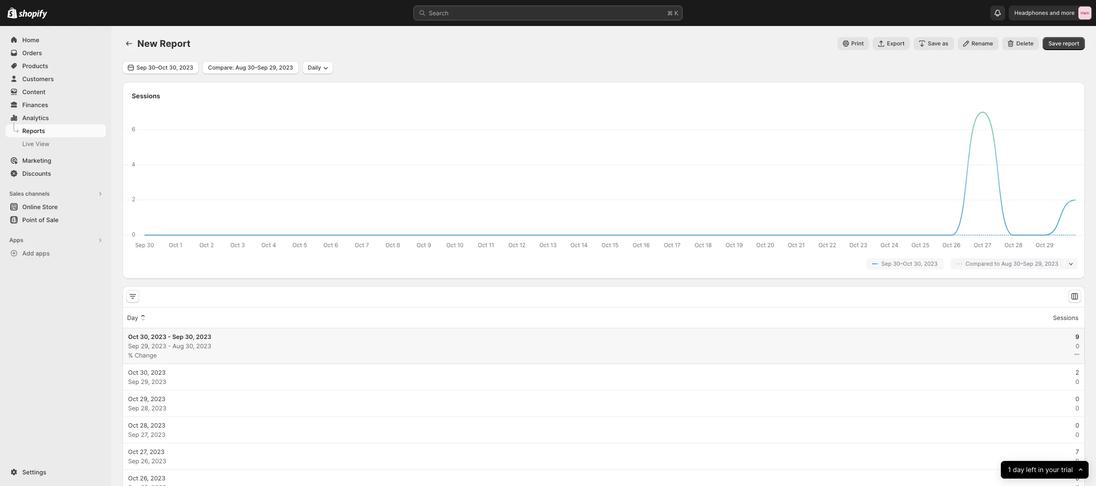 Task type: vqa. For each thing, say whether or not it's contained in the screenshot.


Task type: describe. For each thing, give the bounding box(es) containing it.
new report
[[137, 38, 191, 49]]

report
[[160, 38, 191, 49]]

export button
[[873, 37, 910, 50]]

oct 30, 2023 sep 29, 2023
[[128, 369, 166, 386]]

29, inside oct 30, 2023 sep 29, 2023
[[141, 378, 150, 386]]

export
[[887, 40, 905, 47]]

1 vertical spatial sep 30–oct 30, 2023
[[882, 260, 938, 267]]

1 day left in your trial
[[1008, 466, 1073, 474]]

marketing
[[22, 157, 51, 164]]

reports link
[[6, 124, 106, 137]]

add apps button
[[6, 247, 106, 260]]

customers link
[[6, 72, 106, 85]]

to
[[995, 260, 1000, 267]]

online store button
[[0, 201, 111, 214]]

analytics
[[22, 114, 49, 122]]

daily button
[[302, 61, 333, 74]]

30, inside oct 30, 2023 sep 29, 2023
[[140, 369, 149, 376]]

sessions inside button
[[1053, 314, 1079, 322]]

4 0 from the top
[[1076, 405, 1080, 412]]

6 0 from the top
[[1076, 431, 1080, 439]]

reports
[[22, 127, 45, 135]]

3 0 from the top
[[1076, 395, 1080, 403]]

sale
[[46, 216, 59, 224]]

apps
[[36, 250, 50, 257]]

analytics link
[[6, 111, 106, 124]]

live
[[22, 140, 34, 148]]

save as
[[928, 40, 949, 47]]

rename button
[[958, 37, 999, 50]]

oct for oct 29, 2023 sep 28, 2023
[[128, 395, 138, 403]]

28, inside the oct 28, 2023 sep 27, 2023
[[140, 422, 149, 429]]

day button
[[126, 309, 149, 327]]

home
[[22, 36, 39, 44]]

settings
[[22, 469, 46, 476]]

compare: aug 30–sep 29, 2023 button
[[203, 61, 299, 74]]

2 0
[[1076, 369, 1080, 386]]

headphones and more image
[[1079, 6, 1092, 19]]

print
[[852, 40, 864, 47]]

compare:
[[208, 64, 234, 71]]

trial
[[1061, 466, 1073, 474]]

1 horizontal spatial 30–oct
[[893, 260, 913, 267]]

day
[[127, 314, 138, 322]]

oct for oct 30, 2023 - sep 30, 2023 sep 29, 2023 - aug 30, 2023 % change
[[128, 333, 139, 341]]

sales channels
[[9, 190, 50, 197]]

in
[[1038, 466, 1044, 474]]

finances
[[22, 101, 48, 109]]

sep inside dropdown button
[[136, 64, 147, 71]]

28, inside oct 29, 2023 sep 28, 2023
[[141, 405, 150, 412]]

point of sale button
[[0, 214, 111, 227]]

29, inside "oct 30, 2023 - sep 30, 2023 sep 29, 2023 - aug 30, 2023 % change"
[[141, 343, 150, 350]]

29, inside oct 29, 2023 sep 28, 2023
[[140, 395, 149, 403]]

26, inside oct 27, 2023 sep 26, 2023
[[141, 458, 150, 465]]

view
[[36, 140, 49, 148]]

compare: aug 30–sep 29, 2023
[[208, 64, 293, 71]]

oct for oct 27, 2023 sep 26, 2023
[[128, 448, 138, 456]]

0 vertical spatial -
[[168, 333, 171, 341]]

change
[[135, 352, 157, 359]]

online
[[22, 203, 41, 211]]

settings link
[[6, 466, 106, 479]]

your
[[1046, 466, 1059, 474]]

as
[[943, 40, 949, 47]]

point of sale link
[[6, 214, 106, 227]]

7 0 from the top
[[1076, 458, 1080, 465]]

1 vertical spatial 26,
[[140, 475, 149, 482]]

sep inside oct 30, 2023 sep 29, 2023
[[128, 378, 139, 386]]

online store
[[22, 203, 58, 211]]

sep inside oct 29, 2023 sep 28, 2023
[[128, 405, 139, 412]]

⌘ k
[[667, 9, 679, 17]]

oct 29, 2023 sep 28, 2023
[[128, 395, 166, 412]]

oct 28, 2023 sep 27, 2023
[[128, 422, 166, 439]]

headphones and more
[[1015, 9, 1075, 16]]

shopify image
[[19, 10, 47, 19]]

headphones
[[1015, 9, 1049, 16]]

1 day left in your trial button
[[1001, 461, 1089, 479]]

search
[[429, 9, 449, 17]]

29, right to
[[1035, 260, 1043, 267]]

rename
[[972, 40, 993, 47]]

7 0
[[1076, 448, 1080, 465]]

more
[[1061, 9, 1075, 16]]

sep inside oct 27, 2023 sep 26, 2023
[[128, 458, 139, 465]]

sep inside the oct 28, 2023 sep 27, 2023
[[128, 431, 139, 439]]

27, inside the oct 28, 2023 sep 27, 2023
[[141, 431, 149, 439]]

7
[[1076, 448, 1080, 456]]

channels
[[25, 190, 50, 197]]

report
[[1063, 40, 1080, 47]]

compared to aug 30–sep 29, 2023
[[966, 260, 1059, 267]]

point
[[22, 216, 37, 224]]

orders link
[[6, 46, 106, 59]]

point of sale
[[22, 216, 59, 224]]

9
[[1076, 333, 1080, 341]]



Task type: locate. For each thing, give the bounding box(es) containing it.
1 horizontal spatial aug
[[235, 64, 246, 71]]

27,
[[141, 431, 149, 439], [140, 448, 148, 456]]

30–sep right to
[[1014, 260, 1034, 267]]

oct down oct 27, 2023 sep 26, 2023
[[128, 475, 138, 482]]

0
[[1076, 343, 1080, 350], [1076, 378, 1080, 386], [1076, 395, 1080, 403], [1076, 405, 1080, 412], [1076, 422, 1080, 429], [1076, 431, 1080, 439], [1076, 458, 1080, 465], [1076, 475, 1080, 482]]

1 oct from the top
[[128, 333, 139, 341]]

2 vertical spatial aug
[[173, 343, 184, 350]]

1 horizontal spatial save
[[1049, 40, 1062, 47]]

2
[[1076, 369, 1080, 376]]

live view
[[22, 140, 49, 148]]

save left report
[[1049, 40, 1062, 47]]

add
[[22, 250, 34, 257]]

aug inside "oct 30, 2023 - sep 30, 2023 sep 29, 2023 - aug 30, 2023 % change"
[[173, 343, 184, 350]]

2023 inside "dropdown button"
[[279, 64, 293, 71]]

0 horizontal spatial 30–oct
[[148, 64, 168, 71]]

1 vertical spatial 27,
[[140, 448, 148, 456]]

aug
[[235, 64, 246, 71], [1002, 260, 1012, 267], [173, 343, 184, 350]]

print button
[[838, 37, 870, 50]]

1 save from the left
[[928, 40, 941, 47]]

oct inside oct 27, 2023 sep 26, 2023
[[128, 448, 138, 456]]

sessions
[[132, 92, 160, 100], [1053, 314, 1079, 322]]

28, down oct 29, 2023 sep 28, 2023 in the bottom of the page
[[140, 422, 149, 429]]

2 horizontal spatial aug
[[1002, 260, 1012, 267]]

0 0 up the 7
[[1076, 422, 1080, 439]]

0 horizontal spatial sessions
[[132, 92, 160, 100]]

oct up '%'
[[128, 333, 139, 341]]

1 0 from the top
[[1076, 343, 1080, 350]]

sales
[[9, 190, 24, 197]]

0 vertical spatial 30–oct
[[148, 64, 168, 71]]

29, up change
[[141, 343, 150, 350]]

0 vertical spatial sessions
[[132, 92, 160, 100]]

0 vertical spatial 28,
[[141, 405, 150, 412]]

oct for oct 28, 2023 sep 27, 2023
[[128, 422, 138, 429]]

store
[[42, 203, 58, 211]]

%
[[128, 352, 133, 359]]

2 oct from the top
[[128, 369, 138, 376]]

and
[[1050, 9, 1060, 16]]

oct down oct 29, 2023 sep 28, 2023 in the bottom of the page
[[128, 422, 138, 429]]

0 vertical spatial 26,
[[141, 458, 150, 465]]

save as button
[[914, 37, 954, 50]]

oct inside "oct 30, 2023 - sep 30, 2023 sep 29, 2023 - aug 30, 2023 % change"
[[128, 333, 139, 341]]

3 oct from the top
[[128, 395, 138, 403]]

0 0 down 2 0
[[1076, 395, 1080, 412]]

oct down the oct 28, 2023 sep 27, 2023
[[128, 448, 138, 456]]

save left as
[[928, 40, 941, 47]]

sessions up the 9
[[1053, 314, 1079, 322]]

26, down oct 27, 2023 sep 26, 2023
[[140, 475, 149, 482]]

1 vertical spatial 30–sep
[[1014, 260, 1034, 267]]

29, inside "dropdown button"
[[269, 64, 278, 71]]

30–oct inside dropdown button
[[148, 64, 168, 71]]

sep 30–oct 30, 2023 inside dropdown button
[[136, 64, 193, 71]]

save inside button
[[1049, 40, 1062, 47]]

oct for oct 26, 2023
[[128, 475, 138, 482]]

compared
[[966, 260, 993, 267]]

29, up oct 29, 2023 sep 28, 2023 in the bottom of the page
[[141, 378, 150, 386]]

30,
[[169, 64, 178, 71], [914, 260, 923, 267], [140, 333, 150, 341], [185, 333, 194, 341], [186, 343, 195, 350], [140, 369, 149, 376]]

1 horizontal spatial 30–sep
[[1014, 260, 1034, 267]]

0 0
[[1076, 395, 1080, 412], [1076, 422, 1080, 439]]

home link
[[6, 33, 106, 46]]

sales channels button
[[6, 188, 106, 201]]

0 horizontal spatial save
[[928, 40, 941, 47]]

26, up oct 26, 2023
[[141, 458, 150, 465]]

2 0 0 from the top
[[1076, 422, 1080, 439]]

save for save as
[[928, 40, 941, 47]]

1 horizontal spatial sep 30–oct 30, 2023
[[882, 260, 938, 267]]

discounts
[[22, 170, 51, 177]]

-
[[168, 333, 171, 341], [168, 343, 171, 350]]

oct 26, 2023
[[128, 475, 165, 482]]

0 vertical spatial sep 30–oct 30, 2023
[[136, 64, 193, 71]]

k
[[675, 9, 679, 17]]

oct for oct 30, 2023 sep 29, 2023
[[128, 369, 138, 376]]

live view link
[[6, 137, 106, 150]]

5 0 from the top
[[1076, 422, 1080, 429]]

marketing link
[[6, 154, 106, 167]]

day
[[1013, 466, 1024, 474]]

29, left daily
[[269, 64, 278, 71]]

sep
[[136, 64, 147, 71], [882, 260, 892, 267], [172, 333, 184, 341], [128, 343, 139, 350], [128, 378, 139, 386], [128, 405, 139, 412], [128, 431, 139, 439], [128, 458, 139, 465]]

apps
[[9, 237, 23, 244]]

1 vertical spatial 30–oct
[[893, 260, 913, 267]]

30–sep right "compare:"
[[248, 64, 268, 71]]

finances link
[[6, 98, 106, 111]]

delete button
[[1003, 37, 1039, 50]]

0 vertical spatial 30–sep
[[248, 64, 268, 71]]

30–sep inside "dropdown button"
[[248, 64, 268, 71]]

apps button
[[6, 234, 106, 247]]

sep 30–oct 30, 2023 button
[[123, 61, 199, 74]]

oct 27, 2023 sep 26, 2023
[[128, 448, 166, 465]]

save report button
[[1043, 37, 1085, 50]]

1 horizontal spatial sessions
[[1053, 314, 1079, 322]]

oct inside the oct 28, 2023 sep 27, 2023
[[128, 422, 138, 429]]

oct inside oct 29, 2023 sep 28, 2023
[[128, 395, 138, 403]]

29, down oct 30, 2023 sep 29, 2023 at the bottom left
[[140, 395, 149, 403]]

28,
[[141, 405, 150, 412], [140, 422, 149, 429]]

0 vertical spatial 0 0
[[1076, 395, 1080, 412]]

left
[[1026, 466, 1037, 474]]

1 vertical spatial -
[[168, 343, 171, 350]]

oct 30, 2023 - sep 30, 2023 sep 29, 2023 - aug 30, 2023 % change
[[128, 333, 211, 359]]

1 vertical spatial 28,
[[140, 422, 149, 429]]

content link
[[6, 85, 106, 98]]

5 oct from the top
[[128, 448, 138, 456]]

0 0 for sep 28, 2023
[[1076, 395, 1080, 412]]

2 save from the left
[[1049, 40, 1062, 47]]

27, inside oct 27, 2023 sep 26, 2023
[[140, 448, 148, 456]]

customers
[[22, 75, 54, 83]]

discounts link
[[6, 167, 106, 180]]

add apps
[[22, 250, 50, 257]]

no change image
[[1075, 351, 1080, 358]]

6 oct from the top
[[128, 475, 138, 482]]

save report
[[1049, 40, 1080, 47]]

oct down oct 30, 2023 sep 29, 2023 at the bottom left
[[128, 395, 138, 403]]

orders
[[22, 49, 42, 57]]

0 horizontal spatial 30–sep
[[248, 64, 268, 71]]

delete
[[1017, 40, 1034, 47]]

0 0 for sep 27, 2023
[[1076, 422, 1080, 439]]

0 horizontal spatial aug
[[173, 343, 184, 350]]

shopify image
[[7, 7, 17, 19]]

0 vertical spatial 27,
[[141, 431, 149, 439]]

2 0 from the top
[[1076, 378, 1080, 386]]

⌘
[[667, 9, 673, 17]]

sessions button
[[1043, 309, 1080, 327]]

27, down the oct 28, 2023 sep 27, 2023
[[140, 448, 148, 456]]

1 vertical spatial aug
[[1002, 260, 1012, 267]]

save for save report
[[1049, 40, 1062, 47]]

products link
[[6, 59, 106, 72]]

online store link
[[6, 201, 106, 214]]

27, up oct 27, 2023 sep 26, 2023
[[141, 431, 149, 439]]

0 vertical spatial aug
[[235, 64, 246, 71]]

8 0 from the top
[[1076, 475, 1080, 482]]

1
[[1008, 466, 1011, 474]]

0 horizontal spatial sep 30–oct 30, 2023
[[136, 64, 193, 71]]

28, up the oct 28, 2023 sep 27, 2023
[[141, 405, 150, 412]]

oct inside oct 30, 2023 sep 29, 2023
[[128, 369, 138, 376]]

aug inside "dropdown button"
[[235, 64, 246, 71]]

30, inside sep 30–oct 30, 2023 dropdown button
[[169, 64, 178, 71]]

1 vertical spatial sessions
[[1053, 314, 1079, 322]]

1 vertical spatial 0 0
[[1076, 422, 1080, 439]]

oct down '%'
[[128, 369, 138, 376]]

oct
[[128, 333, 139, 341], [128, 369, 138, 376], [128, 395, 138, 403], [128, 422, 138, 429], [128, 448, 138, 456], [128, 475, 138, 482]]

products
[[22, 62, 48, 70]]

of
[[39, 216, 45, 224]]

2023 inside dropdown button
[[179, 64, 193, 71]]

1 0 0 from the top
[[1076, 395, 1080, 412]]

4 oct from the top
[[128, 422, 138, 429]]

sessions down sep 30–oct 30, 2023 dropdown button
[[132, 92, 160, 100]]

daily
[[308, 64, 321, 71]]

save
[[928, 40, 941, 47], [1049, 40, 1062, 47]]

26,
[[141, 458, 150, 465], [140, 475, 149, 482]]

save inside 'button'
[[928, 40, 941, 47]]

content
[[22, 88, 46, 96]]



